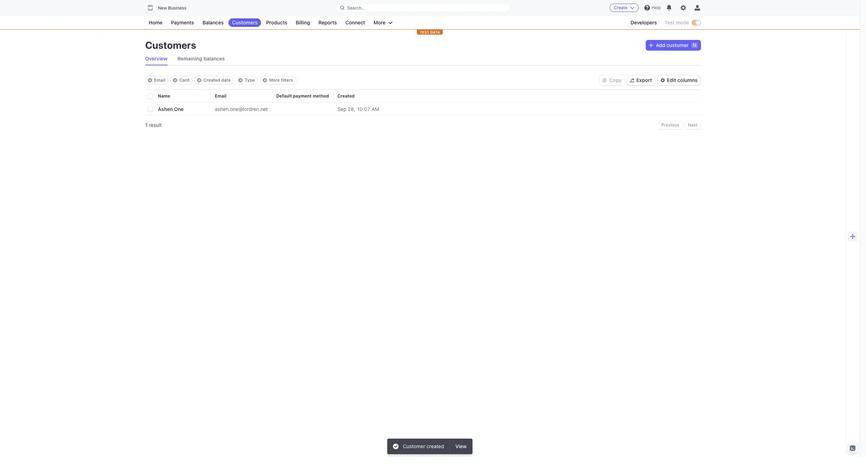 Task type: vqa. For each thing, say whether or not it's contained in the screenshot.
the Overview Link
yes



Task type: locate. For each thing, give the bounding box(es) containing it.
mode
[[677, 19, 690, 25]]

svg image
[[650, 43, 654, 47], [603, 78, 607, 83]]

previous
[[662, 122, 680, 128]]

products link
[[263, 18, 291, 27]]

remaining balances
[[178, 56, 225, 62]]

home link
[[145, 18, 166, 27]]

customers left products
[[232, 19, 258, 25]]

created right add created date image
[[204, 78, 220, 83]]

ashen.one@lordren.net
[[215, 106, 268, 112]]

n
[[694, 42, 697, 48]]

more inside button
[[374, 19, 386, 25]]

date
[[222, 78, 231, 83]]

result
[[149, 122, 162, 128]]

columns
[[678, 77, 698, 83]]

1 vertical spatial more
[[269, 78, 280, 83]]

filters
[[281, 78, 293, 83]]

1 horizontal spatial email
[[215, 93, 227, 99]]

email
[[154, 78, 165, 83], [215, 93, 227, 99]]

Select All checkbox
[[147, 94, 152, 99]]

previous button
[[659, 121, 683, 130]]

edit columns button
[[658, 75, 701, 85]]

0 horizontal spatial svg image
[[603, 78, 607, 83]]

test data
[[420, 30, 440, 34]]

customers inside 'link'
[[232, 19, 258, 25]]

new business
[[158, 5, 187, 11]]

tab list
[[145, 52, 701, 65]]

0 vertical spatial created
[[204, 78, 220, 83]]

created
[[204, 78, 220, 83], [338, 93, 355, 99]]

0 vertical spatial email
[[154, 78, 165, 83]]

add card image
[[173, 78, 177, 82]]

more inside toolbar
[[269, 78, 280, 83]]

svg image left add
[[650, 43, 654, 47]]

email down 'created date'
[[215, 93, 227, 99]]

sep 28, 10:07 am
[[338, 106, 380, 112]]

add email image
[[148, 78, 152, 82]]

export button
[[628, 75, 656, 85]]

email right the add email icon at the top left of the page
[[154, 78, 165, 83]]

customer
[[667, 42, 689, 48]]

test
[[665, 19, 675, 25]]

customers
[[232, 19, 258, 25], [145, 39, 196, 51]]

more right connect
[[374, 19, 386, 25]]

0 vertical spatial svg image
[[650, 43, 654, 47]]

payments link
[[168, 18, 198, 27]]

test
[[420, 30, 430, 34]]

name
[[158, 93, 170, 99]]

created
[[427, 444, 444, 450]]

help button
[[642, 2, 664, 13]]

svg image inside copy button
[[603, 78, 607, 83]]

1 vertical spatial created
[[338, 93, 355, 99]]

default
[[277, 93, 292, 99]]

created up sep on the left of the page
[[338, 93, 355, 99]]

1 horizontal spatial svg image
[[650, 43, 654, 47]]

customers up the overview
[[145, 39, 196, 51]]

0 vertical spatial more
[[374, 19, 386, 25]]

customer
[[403, 444, 426, 450]]

1 vertical spatial customers
[[145, 39, 196, 51]]

next button
[[686, 121, 701, 130]]

overview link
[[145, 52, 168, 65]]

1 result
[[145, 122, 162, 128]]

1 horizontal spatial customers
[[232, 19, 258, 25]]

ashen
[[158, 106, 173, 112]]

method
[[313, 93, 329, 99]]

more right add more filters icon on the top left
[[269, 78, 280, 83]]

0 horizontal spatial created
[[204, 78, 220, 83]]

1 horizontal spatial created
[[338, 93, 355, 99]]

create
[[615, 5, 628, 10]]

1 horizontal spatial more
[[374, 19, 386, 25]]

sep
[[338, 106, 347, 112]]

0 horizontal spatial email
[[154, 78, 165, 83]]

developers link
[[628, 18, 661, 27]]

more for more
[[374, 19, 386, 25]]

0 vertical spatial customers
[[232, 19, 258, 25]]

add
[[657, 42, 666, 48]]

add type image
[[239, 78, 243, 82]]

more
[[374, 19, 386, 25], [269, 78, 280, 83]]

1 vertical spatial svg image
[[603, 78, 607, 83]]

business
[[168, 5, 187, 11]]

ashen.one@lordren.net link
[[215, 103, 277, 115]]

search…
[[348, 5, 366, 10]]

billing
[[296, 19, 310, 25]]

svg image left copy
[[603, 78, 607, 83]]

0 horizontal spatial more
[[269, 78, 280, 83]]

payments
[[171, 19, 194, 25]]

toolbar
[[145, 76, 297, 85]]



Task type: describe. For each thing, give the bounding box(es) containing it.
1
[[145, 122, 148, 128]]

products
[[266, 19, 288, 25]]

create button
[[610, 4, 640, 12]]

overview
[[145, 56, 168, 62]]

more button
[[370, 18, 397, 27]]

type
[[245, 78, 255, 83]]

remaining balances link
[[178, 52, 225, 65]]

28,
[[348, 106, 356, 112]]

Search… search field
[[336, 3, 510, 12]]

one
[[174, 106, 184, 112]]

reports link
[[315, 18, 341, 27]]

developers
[[631, 19, 658, 25]]

view
[[456, 444, 467, 450]]

created for created date
[[204, 78, 220, 83]]

balances
[[204, 56, 225, 62]]

sep 28, 10:07 am link
[[338, 103, 388, 115]]

email inside toolbar
[[154, 78, 165, 83]]

copy
[[610, 77, 622, 83]]

more filters
[[269, 78, 293, 83]]

am
[[372, 106, 380, 112]]

customer created alert dialog
[[388, 439, 473, 455]]

0 horizontal spatial customers
[[145, 39, 196, 51]]

more for more filters
[[269, 78, 280, 83]]

toolbar containing email
[[145, 76, 297, 85]]

customers link
[[229, 18, 261, 27]]

created for created
[[338, 93, 355, 99]]

data
[[431, 30, 440, 34]]

help
[[652, 5, 662, 10]]

add created date image
[[197, 78, 202, 82]]

connect link
[[342, 18, 369, 27]]

10:07
[[357, 106, 371, 112]]

Search… text field
[[336, 3, 510, 12]]

home
[[149, 19, 163, 25]]

default payment method
[[277, 93, 329, 99]]

copy button
[[600, 75, 625, 85]]

payment
[[293, 93, 312, 99]]

card
[[180, 78, 190, 83]]

connect
[[346, 19, 365, 25]]

tab list containing overview
[[145, 52, 701, 65]]

ashen one link
[[158, 103, 192, 115]]

remaining
[[178, 56, 203, 62]]

customer created
[[403, 444, 444, 450]]

reports
[[319, 19, 337, 25]]

ashen one
[[158, 106, 184, 112]]

new
[[158, 5, 167, 11]]

new business button
[[145, 3, 194, 13]]

created date
[[204, 78, 231, 83]]

next
[[689, 122, 698, 128]]

billing link
[[293, 18, 314, 27]]

edit
[[668, 77, 677, 83]]

1 vertical spatial email
[[215, 93, 227, 99]]

balances
[[203, 19, 224, 25]]

Select Item checkbox
[[147, 107, 152, 112]]

export
[[637, 77, 653, 83]]

edit columns
[[668, 77, 698, 83]]

balances link
[[199, 18, 227, 27]]

add more filters image
[[263, 78, 267, 82]]

add customer
[[657, 42, 689, 48]]

test mode
[[665, 19, 690, 25]]

view button
[[450, 439, 473, 455]]



